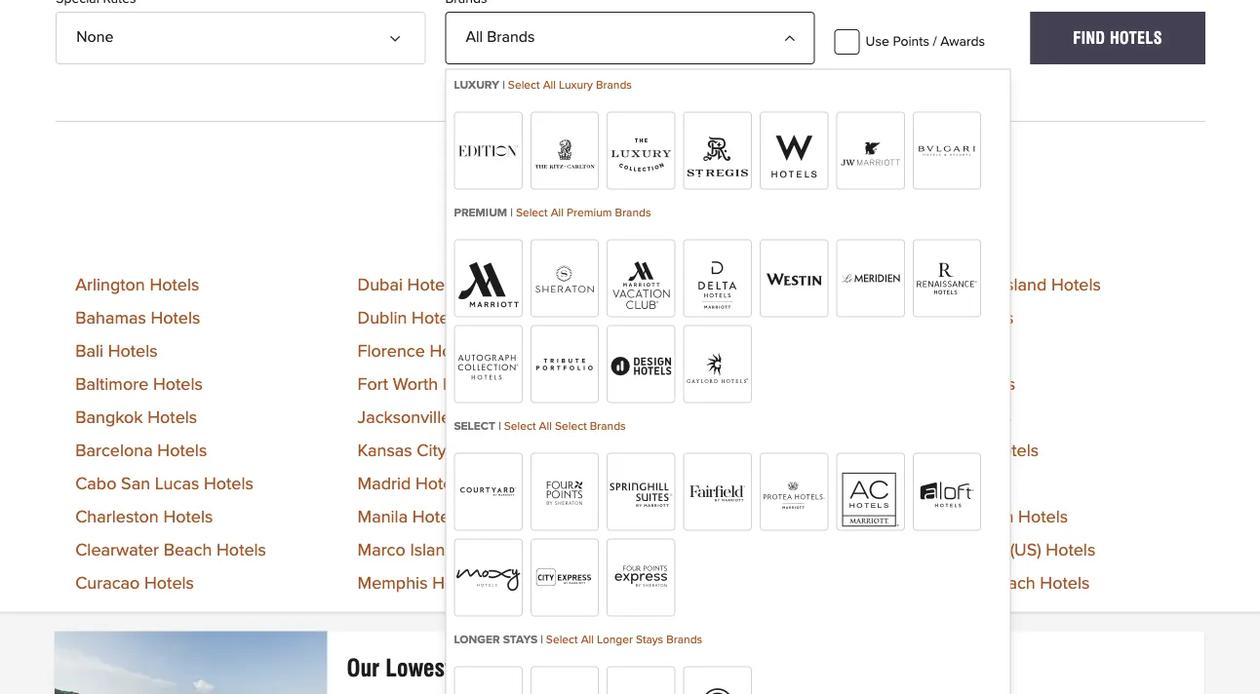 Task type: describe. For each thing, give the bounding box(es) containing it.
select all luxury brands link
[[508, 79, 632, 91]]

kansas
[[358, 442, 412, 460]]

only
[[683, 654, 724, 682]]

virgin
[[903, 542, 948, 559]]

all for luxury |
[[543, 79, 556, 91]]

0 horizontal spatial palm
[[620, 442, 658, 460]]

none
[[76, 29, 114, 45]]

1 vertical spatial island
[[410, 542, 455, 559]]

manila
[[358, 509, 408, 526]]

premium | select all premium brands
[[454, 207, 651, 219]]

tucson hotels
[[903, 409, 1012, 427]]

venice hotels
[[903, 475, 1009, 493]]

tucson
[[903, 409, 957, 427]]

toronto
[[903, 376, 961, 393]]

beach down virgin islands (us) hotels
[[987, 575, 1036, 592]]

brands for select all luxury brands
[[596, 79, 632, 91]]

find hotels
[[1073, 28, 1163, 47]]

myrtle beach hotels
[[620, 343, 775, 360]]

arlington hotels link
[[75, 276, 199, 294]]

florence hotels link
[[358, 343, 479, 360]]

virgin islands (us) hotels link
[[903, 542, 1096, 559]]

(us)
[[1010, 542, 1041, 559]]

manila hotels link
[[358, 509, 462, 526]]

bahamas hotels
[[75, 310, 200, 327]]

curacao hotels link
[[75, 575, 194, 592]]

all for premium |
[[551, 207, 564, 219]]

barcelona hotels
[[75, 442, 207, 460]]

cabo
[[75, 475, 117, 493]]

benefits.
[[596, 654, 677, 682]]

| for luxury |
[[502, 79, 505, 91]]

south
[[903, 276, 948, 294]]

rome hotels link
[[620, 509, 719, 526]]

marco island hotels
[[358, 542, 510, 559]]

dubai hotels link
[[358, 276, 457, 294]]

manila hotels
[[358, 509, 462, 526]]

trigger image
[[783, 24, 798, 40]]

charleston hotels link
[[75, 509, 213, 526]]

clearwater
[[75, 542, 159, 559]]

our lowest prices.  instant benefits.  only on marriott.com
[[347, 654, 878, 682]]

baltimore hotels
[[75, 376, 203, 393]]

vancouver hotels
[[903, 442, 1039, 460]]

madrid hotels link
[[358, 475, 465, 493]]

kansas city hotels link
[[358, 442, 501, 460]]

miami
[[620, 276, 666, 294]]

bahamas hotels link
[[75, 310, 200, 327]]

south padre island hotels link
[[903, 276, 1101, 294]]

memphis hotels
[[358, 575, 482, 592]]

book direct image
[[55, 631, 327, 695]]

brands for select all premium brands
[[615, 207, 651, 219]]

curacao
[[75, 575, 140, 592]]

luxury
[[454, 79, 500, 91]]

select up instant
[[546, 634, 578, 646]]

brands up luxury | select all luxury brands
[[487, 29, 535, 45]]

all brands link
[[445, 12, 815, 64]]

juan
[[654, 542, 691, 559]]

all for select |
[[539, 421, 552, 432]]

city for park
[[659, 475, 688, 493]]

barcelona
[[75, 442, 153, 460]]

baltimore
[[75, 376, 149, 393]]

city for kansas
[[417, 442, 446, 460]]

worth
[[393, 376, 438, 393]]

islands
[[952, 542, 1006, 559]]

fort worth hotels
[[358, 376, 492, 393]]

virginia beach hotels
[[903, 509, 1068, 526]]

madrid
[[358, 475, 411, 493]]

premium
[[454, 207, 507, 219]]

fort worth hotels link
[[358, 376, 492, 393]]

bali
[[75, 343, 103, 360]]

stays
[[636, 634, 663, 646]]

curacao hotels
[[75, 575, 194, 592]]

brands for select all select brands
[[590, 421, 626, 432]]

beach for clearwater
[[164, 542, 212, 559]]

madrid hotels
[[358, 475, 465, 493]]

our
[[347, 654, 380, 682]]

florence
[[358, 343, 425, 360]]

sarasota
[[620, 575, 688, 592]]

select for select all premium brands
[[516, 207, 548, 219]]

rome
[[620, 509, 665, 526]]

jacksonville
[[358, 409, 451, 427]]

select all premium brands link
[[516, 207, 651, 219]]

bangkok
[[75, 409, 143, 427]]

marco
[[358, 542, 406, 559]]

beach for myrtle
[[672, 343, 721, 360]]

niagara
[[620, 409, 680, 427]]



Task type: vqa. For each thing, say whether or not it's contained in the screenshot.


Task type: locate. For each thing, give the bounding box(es) containing it.
beach for miami
[[670, 276, 719, 294]]

island right padre
[[1002, 276, 1047, 294]]

venice
[[903, 475, 955, 493]]

select | select all select brands
[[454, 421, 626, 432]]

napa
[[620, 376, 661, 393]]

bahamas
[[75, 310, 146, 327]]

| right luxury
[[502, 79, 505, 91]]

0 vertical spatial island
[[1002, 276, 1047, 294]]

bangkok hotels
[[75, 409, 197, 427]]

cabo san lucas hotels link
[[75, 475, 253, 493]]

marriott.com
[[758, 654, 878, 682]]

1 horizontal spatial city
[[659, 475, 688, 493]]

beach down montreal hotels
[[672, 343, 721, 360]]

prices.
[[457, 654, 521, 682]]

florence hotels
[[358, 343, 479, 360]]

0 vertical spatial palm
[[620, 442, 658, 460]]

san down rome
[[620, 542, 650, 559]]

| right stays at left
[[541, 634, 543, 646]]

dubai
[[358, 276, 403, 294]]

west palm beach hotels
[[903, 575, 1090, 592]]

select right luxury
[[508, 79, 540, 91]]

park
[[620, 475, 654, 493]]

use points / awards
[[866, 35, 985, 49]]

/
[[933, 35, 937, 49]]

jacksonville hotels
[[358, 409, 505, 427]]

1 vertical spatial san
[[620, 542, 650, 559]]

clearwater beach hotels link
[[75, 542, 266, 559]]

dublin hotels link
[[358, 310, 461, 327]]

toronto hotels link
[[903, 376, 1016, 393]]

sydney
[[903, 310, 960, 327]]

virginia
[[903, 509, 961, 526]]

sydney hotels link
[[903, 310, 1014, 327]]

all left luxury
[[543, 79, 556, 91]]

south padre island hotels
[[903, 276, 1101, 294]]

0 horizontal spatial city
[[417, 442, 446, 460]]

san juan hotels
[[620, 542, 745, 559]]

| for select |
[[499, 421, 501, 432]]

brands up "only"
[[666, 634, 702, 646]]

brands down the napa at bottom
[[590, 421, 626, 432]]

memphis
[[358, 575, 428, 592]]

brands right luxury
[[596, 79, 632, 91]]

city up rome hotels
[[659, 475, 688, 493]]

myrtle
[[620, 343, 668, 360]]

1 horizontal spatial san
[[620, 542, 650, 559]]

montreal hotels
[[620, 310, 743, 327]]

springs
[[662, 442, 720, 460]]

san
[[121, 475, 150, 493], [620, 542, 650, 559]]

1 horizontal spatial island
[[1002, 276, 1047, 294]]

| for premium |
[[510, 207, 513, 219]]

select for select all select brands
[[504, 421, 536, 432]]

sarasota hotels link
[[620, 575, 742, 592]]

jacksonville hotels link
[[358, 409, 505, 427]]

1 vertical spatial palm
[[945, 575, 983, 592]]

longer
[[454, 634, 500, 646]]

beach up virgin islands (us) hotels
[[965, 509, 1014, 526]]

dubai hotels
[[358, 276, 457, 294]]

napa hotels
[[620, 376, 716, 393]]

use
[[866, 35, 889, 49]]

palm down islands
[[945, 575, 983, 592]]

west palm beach hotels link
[[903, 575, 1090, 592]]

lucas
[[155, 475, 199, 493]]

1 vertical spatial city
[[659, 475, 688, 493]]

vancouver
[[903, 442, 985, 460]]

island up memphis hotels
[[410, 542, 455, 559]]

kansas city hotels
[[358, 442, 501, 460]]

hotels
[[1110, 28, 1163, 47], [150, 276, 199, 294], [407, 276, 457, 294], [723, 276, 773, 294], [1051, 276, 1101, 294], [151, 310, 200, 327], [412, 310, 461, 327], [693, 310, 743, 327], [964, 310, 1014, 327], [108, 343, 158, 360], [430, 343, 479, 360], [726, 343, 775, 360], [153, 376, 203, 393], [443, 376, 492, 393], [666, 376, 716, 393], [966, 376, 1016, 393], [148, 409, 197, 427], [455, 409, 505, 427], [724, 409, 774, 427], [962, 409, 1012, 427], [157, 442, 207, 460], [451, 442, 501, 460], [725, 442, 774, 460], [989, 442, 1039, 460], [204, 475, 253, 493], [415, 475, 465, 493], [693, 475, 743, 493], [960, 475, 1009, 493], [163, 509, 213, 526], [412, 509, 462, 526], [669, 509, 719, 526], [1018, 509, 1068, 526], [217, 542, 266, 559], [460, 542, 510, 559], [696, 542, 745, 559], [1046, 542, 1096, 559], [144, 575, 194, 592], [432, 575, 482, 592], [692, 575, 742, 592], [1040, 575, 1090, 592]]

beach
[[670, 276, 719, 294], [672, 343, 721, 360], [965, 509, 1014, 526], [164, 542, 212, 559], [987, 575, 1036, 592]]

all left premium
[[551, 207, 564, 219]]

cabo san lucas hotels
[[75, 475, 253, 493]]

points
[[893, 35, 930, 49]]

| right premium
[[510, 207, 513, 219]]

all left longer
[[581, 634, 594, 646]]

san juan hotels link
[[620, 542, 745, 559]]

all right select
[[539, 421, 552, 432]]

beach for virginia
[[965, 509, 1014, 526]]

venice hotels link
[[903, 475, 1009, 493]]

select right premium
[[516, 207, 548, 219]]

virgin islands (us) hotels
[[903, 542, 1096, 559]]

palm up park
[[620, 442, 658, 460]]

beach up montreal hotels link
[[670, 276, 719, 294]]

park city hotels link
[[620, 475, 743, 493]]

myrtle beach hotels link
[[620, 343, 775, 360]]

0 horizontal spatial san
[[121, 475, 150, 493]]

memphis hotels link
[[358, 575, 482, 592]]

1 horizontal spatial palm
[[945, 575, 983, 592]]

trigger image
[[393, 24, 409, 40]]

0 horizontal spatial island
[[410, 542, 455, 559]]

select for select all luxury brands
[[508, 79, 540, 91]]

palm springs hotels
[[620, 442, 774, 460]]

arlington
[[75, 276, 145, 294]]

bali hotels link
[[75, 343, 158, 360]]

longer stays | select all longer stays brands
[[454, 634, 702, 646]]

| right select
[[499, 421, 501, 432]]

select
[[508, 79, 540, 91], [516, 207, 548, 219], [504, 421, 536, 432], [555, 421, 587, 432], [546, 634, 578, 646]]

|
[[502, 79, 505, 91], [510, 207, 513, 219], [499, 421, 501, 432], [541, 634, 543, 646]]

all up luxury
[[466, 29, 483, 45]]

toronto hotels
[[903, 376, 1016, 393]]

san down barcelona hotels link
[[121, 475, 150, 493]]

charleston hotels
[[75, 509, 213, 526]]

awards
[[941, 35, 985, 49]]

0 vertical spatial city
[[417, 442, 446, 460]]

on
[[730, 654, 752, 682]]

niagara falls hotels
[[620, 409, 774, 427]]

palm springs hotels link
[[620, 442, 774, 460]]

premium
[[567, 207, 612, 219]]

bali hotels
[[75, 343, 158, 360]]

park city hotels
[[620, 475, 743, 493]]

longer
[[597, 634, 633, 646]]

select all select brands link
[[504, 421, 626, 432]]

stays
[[503, 634, 538, 646]]

find hotels button
[[1030, 12, 1206, 64]]

find
[[1073, 28, 1106, 47]]

instant
[[527, 654, 591, 682]]

hotels inside button
[[1110, 28, 1163, 47]]

island
[[1002, 276, 1047, 294], [410, 542, 455, 559]]

beach down "charleston hotels"
[[164, 542, 212, 559]]

select left 'niagara'
[[555, 421, 587, 432]]

0 vertical spatial san
[[121, 475, 150, 493]]

padre
[[952, 276, 997, 294]]

city down jacksonville hotels link
[[417, 442, 446, 460]]

tucson hotels link
[[903, 409, 1012, 427]]

brands right premium
[[615, 207, 651, 219]]

select right select
[[504, 421, 536, 432]]



